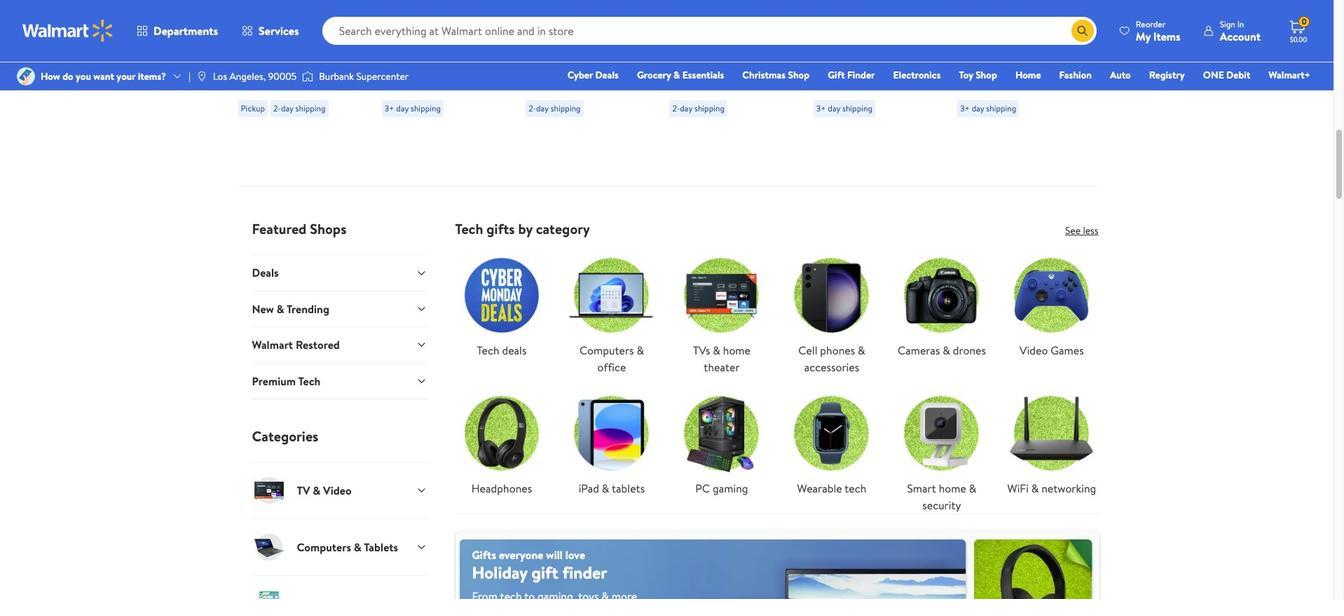 Task type: locate. For each thing, give the bounding box(es) containing it.
0 horizontal spatial 3+ day shipping
[[385, 103, 441, 115]]

$148.00
[[890, 9, 923, 23]]

fhd down '$179.00'
[[468, 28, 491, 44]]

deals right "cyber"
[[595, 68, 619, 82]]

services
[[259, 23, 299, 39]]

now up philips
[[814, 7, 839, 25]]

fhd for now $109.00
[[468, 28, 491, 44]]

tech left deals
[[477, 343, 499, 358]]

1 horizontal spatial 128gb,
[[588, 44, 621, 59]]

deals inside 'dropdown button'
[[252, 265, 279, 281]]

product group containing now $49.00
[[670, 0, 794, 180]]

day for now $128.00
[[828, 103, 840, 115]]

[locked right 41
[[588, 75, 626, 90]]

tech inside 'link'
[[477, 343, 499, 358]]

see less
[[1065, 224, 1099, 238]]

items?
[[138, 69, 166, 83]]

i5-
[[1009, 59, 1022, 75]]

3 3+ day shipping from the left
[[960, 103, 1016, 115]]

& inside the cell phones & accessories
[[858, 343, 865, 358]]

0 horizontal spatial 3+
[[385, 103, 394, 115]]

0 horizontal spatial  image
[[17, 67, 35, 86]]

& right phones
[[858, 343, 865, 358]]

now for now $99.88
[[526, 7, 551, 25]]

& for tv & video
[[313, 483, 320, 498]]

0 horizontal spatial video
[[323, 483, 352, 498]]

auto
[[1110, 68, 1131, 82]]

& inside the computers & office
[[637, 343, 644, 358]]

to right cyber deals
[[629, 75, 639, 90]]

2-day shipping down 203
[[273, 103, 326, 115]]

0 vertical spatial straight
[[238, 28, 277, 44]]

monitor
[[422, 59, 461, 75]]

smartphone inside now $49.88 $99.88 straight talk motorola moto g power 5g (2023), 128gb, black- prepaid smartphone [locked to straight talk]
[[277, 75, 337, 90]]

2- left verizon]
[[529, 103, 536, 115]]

6 product group from the left
[[957, 0, 1082, 180]]

6 day from the left
[[972, 103, 984, 115]]

burbank
[[319, 69, 354, 83]]

wifi & networking link
[[1005, 387, 1099, 497]]

cyber
[[568, 68, 593, 82]]

2 2-day shipping from the left
[[529, 103, 581, 115]]

now for now $379.00
[[957, 7, 983, 25]]

list
[[447, 238, 1107, 514]]

premium tech button
[[252, 363, 427, 399]]

$99.88 up verizon
[[554, 7, 591, 25]]

(1920
[[382, 44, 408, 59]]

philips
[[814, 28, 845, 44]]

1 3+ from the left
[[385, 103, 394, 115]]

1 horizontal spatial prepaid
[[558, 59, 595, 75]]

3+ day shipping down 688
[[816, 103, 873, 115]]

1 horizontal spatial 2-
[[529, 103, 536, 115]]

total
[[526, 28, 549, 44], [526, 90, 549, 105]]

1 vertical spatial tv
[[297, 483, 310, 498]]

smart left led
[[880, 44, 909, 59]]

class
[[868, 28, 893, 44]]

security
[[923, 498, 961, 513]]

1080),1ms,
[[419, 44, 468, 59]]

tech left the gifts
[[455, 220, 483, 239]]

roku
[[853, 44, 878, 59]]

0 horizontal spatial pc
[[696, 481, 710, 496]]

tv left gift
[[814, 59, 827, 75]]

5 day from the left
[[828, 103, 840, 115]]

love
[[565, 548, 585, 563]]

3 now from the left
[[526, 7, 551, 25]]

& inside dropdown button
[[354, 540, 361, 555]]

 image right |
[[196, 71, 207, 82]]

0 vertical spatial tv
[[814, 59, 827, 75]]

day
[[281, 103, 293, 115], [396, 103, 409, 115], [536, 103, 549, 115], [680, 103, 693, 115], [828, 103, 840, 115], [972, 103, 984, 115]]

black- down the motorola
[[312, 59, 342, 75]]

0 vertical spatial video
[[1020, 343, 1048, 358]]

shop inside christmas shop 'link'
[[788, 68, 810, 82]]

now up soundcore
[[670, 7, 695, 25]]

$499.00
[[1034, 9, 1069, 23]]

& for cameras & drones
[[943, 343, 950, 358]]

product group containing now $379.00
[[957, 0, 1082, 180]]

by left 41
[[552, 90, 563, 105]]

wearable
[[797, 481, 842, 496]]

2 horizontal spatial fhd
[[957, 44, 981, 59]]

total left 6a
[[526, 28, 549, 44]]

tech for tech deals
[[477, 343, 499, 358]]

home up theater
[[723, 343, 751, 358]]

3 product group from the left
[[526, 0, 650, 180]]

3+ for now $128.00
[[816, 103, 826, 115]]

now up asus
[[957, 7, 983, 25]]

& up computers & tablets dropdown button
[[313, 483, 320, 498]]

[locked inside now $99.88 $199.00 total by verizon google pixel 6a 5g, 128gb, black- prepaid smartphone [locked to total by verizon]
[[588, 75, 626, 90]]

2 product group from the left
[[382, 0, 506, 180]]

1 vertical spatial home
[[939, 481, 966, 496]]

2-day shipping down 409
[[672, 103, 725, 115]]

my
[[1136, 28, 1151, 44]]

tech for tech gifts by category
[[455, 220, 483, 239]]

deals button
[[252, 255, 427, 291]]

[locked down los angeles, 90005
[[238, 90, 276, 105]]

1 vertical spatial new
[[252, 301, 274, 317]]

1 horizontal spatial  image
[[196, 71, 207, 82]]

 image right 203
[[302, 69, 313, 83]]

1 day from the left
[[281, 103, 293, 115]]

$128.00
[[842, 7, 884, 25]]

christmas shop
[[742, 68, 810, 82]]

pc
[[1014, 44, 1029, 59], [696, 481, 710, 496]]

auto link
[[1104, 67, 1137, 83]]

& right grocery
[[674, 68, 680, 82]]

6 shipping from the left
[[986, 103, 1016, 115]]

2 2- from the left
[[529, 103, 536, 115]]

& left the tablets
[[354, 540, 361, 555]]

3+ down (new)
[[816, 103, 826, 115]]

to
[[629, 75, 639, 90], [279, 90, 289, 105]]

2 3+ from the left
[[816, 103, 826, 115]]

3+ down 8gb,
[[960, 103, 970, 115]]

1 shop from the left
[[788, 68, 810, 82]]

1 product group from the left
[[238, 0, 362, 180]]

2 smartphone from the left
[[526, 75, 585, 90]]

0 horizontal spatial shop
[[788, 68, 810, 82]]

walmart+ link
[[1263, 67, 1317, 83]]

gift finder link
[[822, 67, 881, 83]]

straight left talk
[[238, 28, 277, 44]]

one debit link
[[1197, 67, 1257, 83]]

0 horizontal spatial smartphone
[[277, 75, 337, 90]]

shipping down 688
[[842, 103, 873, 115]]

1 vertical spatial tech
[[477, 343, 499, 358]]

2 horizontal spatial  image
[[302, 69, 313, 83]]

5g,
[[568, 44, 585, 59]]

account
[[1220, 28, 1261, 44]]

smartphone down "5g"
[[277, 75, 337, 90]]

new inside dropdown button
[[252, 301, 274, 317]]

1 3+ day shipping from the left
[[385, 103, 441, 115]]

shop inside toy shop link
[[976, 68, 997, 82]]

0 horizontal spatial home
[[723, 343, 751, 358]]

see less button
[[1065, 224, 1099, 238]]

2 3+ day shipping from the left
[[816, 103, 873, 115]]

now inside "now $128.00 $148.00 philips 40" class fhd (1080p) roku smart led tv (40pfl6533/f7) (new)"
[[814, 7, 839, 25]]

black-
[[312, 59, 342, 75], [526, 59, 555, 75]]

by left "5g,"
[[552, 28, 563, 44]]

shop for christmas shop
[[788, 68, 810, 82]]

tech right premium
[[298, 373, 321, 389]]

shipping down 409
[[695, 103, 725, 115]]

1 horizontal spatial black-
[[526, 59, 555, 75]]

5g
[[311, 44, 325, 59]]

0 horizontal spatial computers
[[297, 540, 351, 555]]

games
[[1051, 343, 1084, 358]]

165hz
[[471, 44, 500, 59]]

0 vertical spatial pc
[[1014, 44, 1029, 59]]

shipping down 217
[[411, 103, 441, 115]]

2 horizontal spatial 2-day shipping
[[672, 103, 725, 115]]

computers inside the computers & office
[[580, 343, 634, 358]]

1 horizontal spatial $99.88
[[554, 7, 591, 25]]

0 vertical spatial tech
[[455, 220, 483, 239]]

$49.88
[[266, 7, 303, 25]]

0 horizontal spatial black-
[[312, 59, 342, 75]]

& left wifi
[[969, 481, 977, 496]]

& inside tvs & home theater
[[713, 343, 720, 358]]

& left trending
[[277, 301, 284, 317]]

1 horizontal spatial pc
[[1014, 44, 1029, 59]]

straight left talk]
[[292, 90, 330, 105]]

now for now $109.00
[[382, 7, 407, 25]]

1 now from the left
[[238, 7, 263, 25]]

0 horizontal spatial new
[[252, 301, 274, 317]]

product group
[[238, 0, 362, 180], [382, 0, 506, 180], [526, 0, 650, 180], [670, 0, 794, 180], [814, 0, 938, 180], [957, 0, 1082, 180]]

shipping down 41
[[551, 103, 581, 115]]

cyber deals link
[[561, 67, 625, 83]]

essentials
[[683, 68, 724, 82]]

fhd inside "now $128.00 $148.00 philips 40" class fhd (1080p) roku smart led tv (40pfl6533/f7) (new)"
[[895, 28, 918, 44]]

premium tech
[[252, 373, 321, 389]]

5 product group from the left
[[814, 0, 938, 180]]

1 vertical spatial pc
[[696, 481, 710, 496]]

1 horizontal spatial new
[[455, 75, 477, 90]]

day down ,24gq40w-
[[396, 103, 409, 115]]

0 vertical spatial home
[[723, 343, 751, 358]]

|
[[189, 69, 191, 83]]

verizon
[[566, 28, 602, 44]]

1 horizontal spatial video
[[1020, 343, 1048, 358]]

1 horizontal spatial fhd
[[895, 28, 918, 44]]

1 2- from the left
[[273, 103, 281, 115]]

black- left "5g,"
[[526, 59, 555, 75]]

2 shipping from the left
[[411, 103, 441, 115]]

1 horizontal spatial shop
[[976, 68, 997, 82]]

1 horizontal spatial 3+ day shipping
[[816, 103, 873, 115]]

pc left gaming
[[696, 481, 710, 496]]

day left verizon]
[[536, 103, 549, 115]]

shipping down 203
[[295, 103, 326, 115]]

 image
[[17, 67, 35, 86], [302, 69, 313, 83], [196, 71, 207, 82]]

tv down categories
[[297, 483, 310, 498]]

video inside dropdown button
[[323, 483, 352, 498]]

3 day from the left
[[536, 103, 549, 115]]

video up computers & tablets dropdown button
[[323, 483, 352, 498]]

x
[[411, 44, 416, 59]]

now inside "now $49.00 $100.00 soundcore by anker- select pro portable speaker"
[[670, 7, 695, 25]]

tech
[[455, 220, 483, 239], [477, 343, 499, 358], [298, 373, 321, 389]]

home inside 'smart home & security'
[[939, 481, 966, 496]]

featured shops
[[252, 220, 347, 239]]

video inside list
[[1020, 343, 1048, 358]]

0 horizontal spatial 2-
[[273, 103, 281, 115]]

now for now $49.00
[[670, 7, 695, 25]]

4 product group from the left
[[670, 0, 794, 180]]

0 vertical spatial smart
[[880, 44, 909, 59]]

2 horizontal spatial 2-
[[672, 103, 680, 115]]

$99.88 inside now $49.88 $99.88 straight talk motorola moto g power 5g (2023), 128gb, black- prepaid smartphone [locked to straight talk]
[[309, 9, 337, 23]]

0 horizontal spatial 128gb,
[[275, 59, 309, 75]]

total left 41
[[526, 90, 549, 105]]

fhd inside now $109.00 $179.00 lg 24" ultragear fhd (1920 x 1080),1ms, 165hz gaming monitor black ,24gq40w-b, new
[[468, 28, 491, 44]]

home up security
[[939, 481, 966, 496]]

2 total from the top
[[526, 90, 549, 105]]

2 vertical spatial tech
[[298, 373, 321, 389]]

categories
[[252, 427, 318, 446]]

1 horizontal spatial smartphone
[[526, 75, 585, 90]]

now inside now $379.00 $499.00 asus vivobook 15.6" fhd touch pc laptop, intel core i5-1135g7, 8gb, 512gb, win 11 home, f515ea-wh52
[[957, 7, 983, 25]]

christmas shop link
[[736, 67, 816, 83]]

smart up security
[[907, 481, 936, 496]]

now inside now $99.88 $199.00 total by verizon google pixel 6a 5g, 128gb, black- prepaid smartphone [locked to total by verizon]
[[526, 7, 551, 25]]

2 shop from the left
[[976, 68, 997, 82]]

128gb, up 203
[[275, 59, 309, 75]]

now left $49.88
[[238, 7, 263, 25]]

5 shipping from the left
[[842, 103, 873, 115]]

1 horizontal spatial 3+
[[816, 103, 826, 115]]

0 horizontal spatial prepaid
[[238, 75, 275, 90]]

day down 8gb,
[[972, 103, 984, 115]]

computers & office link
[[565, 249, 658, 376]]

0 horizontal spatial [locked
[[238, 90, 276, 105]]

2 day from the left
[[396, 103, 409, 115]]

0 horizontal spatial deals
[[252, 265, 279, 281]]

1 vertical spatial computers
[[297, 540, 351, 555]]

 image left how
[[17, 67, 35, 86]]

home link
[[1009, 67, 1048, 83]]

you
[[76, 69, 91, 83]]

 image for los
[[196, 71, 207, 82]]

1 smartphone from the left
[[277, 75, 337, 90]]

computers inside dropdown button
[[297, 540, 351, 555]]

fhd down $148.00
[[895, 28, 918, 44]]

tv inside dropdown button
[[297, 483, 310, 498]]

now up pixel
[[526, 7, 551, 25]]

christmas
[[742, 68, 786, 82]]

(new)
[[814, 75, 843, 90]]

smart home & security
[[907, 481, 977, 513]]

0 $0.00
[[1290, 16, 1307, 44]]

tech inside dropdown button
[[298, 373, 321, 389]]

1 vertical spatial straight
[[292, 90, 330, 105]]

fhd up the 'toy'
[[957, 44, 981, 59]]

1 horizontal spatial to
[[629, 75, 639, 90]]

1 horizontal spatial tv
[[814, 59, 827, 75]]

1135g7,
[[1022, 59, 1056, 75]]

by down "$49.00"
[[723, 28, 734, 44]]

shipping down 196
[[986, 103, 1016, 115]]

computers down the tv & video on the bottom
[[297, 540, 351, 555]]

pc right touch
[[1014, 44, 1029, 59]]

0 vertical spatial computers
[[580, 343, 634, 358]]

$0.00
[[1290, 34, 1307, 44]]

0 horizontal spatial to
[[279, 90, 289, 105]]

smart inside 'smart home & security'
[[907, 481, 936, 496]]

1 horizontal spatial straight
[[292, 90, 330, 105]]

tv & video button
[[252, 462, 427, 519]]

reorder my items
[[1136, 18, 1181, 44]]

& inside 'smart home & security'
[[969, 481, 977, 496]]

prepaid inside now $99.88 $199.00 total by verizon google pixel 6a 5g, 128gb, black- prepaid smartphone [locked to total by verizon]
[[558, 59, 595, 75]]

2- down grocery & essentials link
[[672, 103, 680, 115]]

3 2- from the left
[[672, 103, 680, 115]]

burbank supercenter
[[319, 69, 409, 83]]

0 horizontal spatial 2-day shipping
[[273, 103, 326, 115]]

walmart+
[[1269, 68, 1311, 82]]

1 horizontal spatial 2-day shipping
[[529, 103, 581, 115]]

2 now from the left
[[382, 7, 407, 25]]

2-day shipping down 41
[[529, 103, 581, 115]]

1 vertical spatial deals
[[252, 265, 279, 281]]

electronics link
[[887, 67, 947, 83]]

1 vertical spatial smart
[[907, 481, 936, 496]]

2 horizontal spatial 3+
[[960, 103, 970, 115]]

0 horizontal spatial fhd
[[468, 28, 491, 44]]

& left drones
[[943, 343, 950, 358]]

1 vertical spatial total
[[526, 90, 549, 105]]

by inside "now $49.00 $100.00 soundcore by anker- select pro portable speaker"
[[723, 28, 734, 44]]

0 vertical spatial total
[[526, 28, 549, 44]]

196
[[1002, 80, 1014, 92]]

video games link
[[1005, 249, 1099, 359]]

1 horizontal spatial [locked
[[588, 75, 626, 90]]

(40pfl6533/f7)
[[829, 59, 910, 75]]

1 black- from the left
[[312, 59, 342, 75]]

1 vertical spatial video
[[323, 483, 352, 498]]

now inside now $49.88 $99.88 straight talk motorola moto g power 5g (2023), 128gb, black- prepaid smartphone [locked to straight talk]
[[238, 7, 263, 25]]

0 vertical spatial new
[[455, 75, 477, 90]]

wearable tech
[[797, 481, 867, 496]]

3 shipping from the left
[[551, 103, 581, 115]]

computers for computers & tablets
[[297, 540, 351, 555]]

& left "tvs" on the bottom right
[[637, 343, 644, 358]]

$99.88 up the motorola
[[309, 9, 337, 23]]

3 2-day shipping from the left
[[672, 103, 725, 115]]

to down 90005
[[279, 90, 289, 105]]

day down 203
[[281, 103, 293, 115]]

grocery
[[637, 68, 671, 82]]

talk]
[[333, 90, 355, 105]]

6 now from the left
[[957, 7, 983, 25]]

fhd inside now $379.00 $499.00 asus vivobook 15.6" fhd touch pc laptop, intel core i5-1135g7, 8gb, 512gb, win 11 home, f515ea-wh52
[[957, 44, 981, 59]]

1 horizontal spatial home
[[939, 481, 966, 496]]

new right b,
[[455, 75, 477, 90]]

3+ down supercenter
[[385, 103, 394, 115]]

& for new & trending
[[277, 301, 284, 317]]

6a
[[551, 44, 565, 59]]

day down (new)
[[828, 103, 840, 115]]

walmart image
[[22, 20, 114, 42]]

0 horizontal spatial $99.88
[[309, 9, 337, 23]]

lg
[[382, 28, 395, 44]]

3+ day shipping
[[385, 103, 441, 115], [816, 103, 873, 115], [960, 103, 1016, 115]]

4 now from the left
[[670, 7, 695, 25]]

3+ day shipping down ,24gq40w-
[[385, 103, 441, 115]]

2 horizontal spatial 3+ day shipping
[[960, 103, 1016, 115]]

pc inside pc gaming link
[[696, 481, 710, 496]]

smartphone down 6a
[[526, 75, 585, 90]]

5 now from the left
[[814, 7, 839, 25]]

0
[[1302, 16, 1307, 27]]

2 black- from the left
[[526, 59, 555, 75]]

now up lg
[[382, 7, 407, 25]]

day down "grocery & essentials"
[[680, 103, 693, 115]]

new up the walmart
[[252, 301, 274, 317]]

deals up new & trending
[[252, 265, 279, 281]]

0 vertical spatial deals
[[595, 68, 619, 82]]

3+ day shipping down 512gb,
[[960, 103, 1016, 115]]

& right ipad
[[602, 481, 609, 496]]

1 horizontal spatial computers
[[580, 343, 634, 358]]

smartphone
[[277, 75, 337, 90], [526, 75, 585, 90]]

4 shipping from the left
[[695, 103, 725, 115]]

& for ipad & tablets
[[602, 481, 609, 496]]

computers up office
[[580, 343, 634, 358]]

black- inside now $99.88 $199.00 total by verizon google pixel 6a 5g, 128gb, black- prepaid smartphone [locked to total by verizon]
[[526, 59, 555, 75]]

0 horizontal spatial tv
[[297, 483, 310, 498]]

home
[[723, 343, 751, 358], [939, 481, 966, 496]]

2- right pickup on the top left of the page
[[273, 103, 281, 115]]

video left games at bottom
[[1020, 343, 1048, 358]]

now inside now $109.00 $179.00 lg 24" ultragear fhd (1920 x 1080),1ms, 165hz gaming monitor black ,24gq40w-b, new
[[382, 7, 407, 25]]

& right "tvs" on the bottom right
[[713, 343, 720, 358]]

4 day from the left
[[680, 103, 693, 115]]

3 3+ from the left
[[960, 103, 970, 115]]

& right wifi
[[1031, 481, 1039, 496]]

128gb, up cyber deals
[[588, 44, 621, 59]]



Task type: describe. For each thing, give the bounding box(es) containing it.
angeles,
[[229, 69, 266, 83]]

clear search field text image
[[1055, 25, 1066, 36]]

talk
[[279, 28, 297, 44]]

home inside tvs & home theater
[[723, 343, 751, 358]]

shipping for now $379.00
[[986, 103, 1016, 115]]

computers & tablets button
[[252, 519, 427, 575]]

ultragear
[[418, 28, 465, 44]]

(1080p)
[[814, 44, 850, 59]]

smart home & security link
[[895, 387, 989, 514]]

how do you want your items?
[[41, 69, 166, 83]]

to inside now $99.88 $199.00 total by verizon google pixel 6a 5g, 128gb, black- prepaid smartphone [locked to total by verizon]
[[629, 75, 639, 90]]

 image for burbank
[[302, 69, 313, 83]]

41
[[571, 80, 578, 92]]

128gb, inside now $49.88 $99.88 straight talk motorola moto g power 5g (2023), 128gb, black- prepaid smartphone [locked to straight talk]
[[275, 59, 309, 75]]

now $128.00 $148.00 philips 40" class fhd (1080p) roku smart led tv (40pfl6533/f7) (new)
[[814, 7, 932, 90]]

24"
[[398, 28, 415, 44]]

fhd for now $379.00
[[957, 44, 981, 59]]

2- for now $49.00
[[672, 103, 680, 115]]

now for now $128.00
[[814, 7, 839, 25]]

2-day shipping for now $99.88
[[529, 103, 581, 115]]

cameras & drones link
[[895, 249, 989, 359]]

to inside now $49.88 $99.88 straight talk motorola moto g power 5g (2023), 128gb, black- prepaid smartphone [locked to straight talk]
[[279, 90, 289, 105]]

3+ for now $379.00
[[960, 103, 970, 115]]

soundcore
[[670, 28, 720, 44]]

1 2-day shipping from the left
[[273, 103, 326, 115]]

cell phones & accessories link
[[785, 249, 878, 376]]

3+ day shipping for $128.00
[[816, 103, 873, 115]]

$99.88 inside now $99.88 $199.00 total by verizon google pixel 6a 5g, 128gb, black- prepaid smartphone [locked to total by verizon]
[[554, 7, 591, 25]]

1 horizontal spatial deals
[[595, 68, 619, 82]]

wearable tech link
[[785, 387, 878, 497]]

& for computers & tablets
[[354, 540, 361, 555]]

3+ day shipping for $109.00
[[385, 103, 441, 115]]

home,
[[957, 90, 990, 105]]

product group containing now $109.00
[[382, 0, 506, 180]]

walmart
[[252, 337, 293, 353]]

theater
[[704, 360, 740, 375]]

drones
[[953, 343, 986, 358]]

departments button
[[125, 14, 230, 48]]

toy shop
[[959, 68, 997, 82]]

now for now $49.88
[[238, 7, 263, 25]]

product group containing now $128.00
[[814, 0, 938, 180]]

new & trending button
[[252, 291, 427, 327]]

2-day shipping for now $49.00
[[672, 103, 725, 115]]

los angeles, 90005
[[213, 69, 297, 83]]

reorder
[[1136, 18, 1166, 30]]

$109.00
[[410, 7, 452, 25]]

list containing tech deals
[[447, 238, 1107, 514]]

smart inside "now $128.00 $148.00 philips 40" class fhd (1080p) roku smart led tv (40pfl6533/f7) (new)"
[[880, 44, 909, 59]]

shipping for now $49.00
[[695, 103, 725, 115]]

black- inside now $49.88 $99.88 straight talk motorola moto g power 5g (2023), 128gb, black- prepaid smartphone [locked to straight talk]
[[312, 59, 342, 75]]

8gb,
[[957, 75, 982, 90]]

shipping for now $99.88
[[551, 103, 581, 115]]

trending
[[287, 301, 329, 317]]

product group containing now $49.88
[[238, 0, 362, 180]]

& for tvs & home theater
[[713, 343, 720, 358]]

pc gaming
[[696, 481, 748, 496]]

finder
[[847, 68, 875, 82]]

 image for how
[[17, 67, 35, 86]]

computers & office
[[580, 343, 644, 375]]

tvs
[[693, 343, 710, 358]]

11
[[1042, 75, 1049, 90]]

computers for computers & office
[[580, 343, 634, 358]]

product group containing now $99.88
[[526, 0, 650, 180]]

Walmart Site-Wide search field
[[322, 17, 1097, 45]]

video games image
[[252, 587, 286, 599]]

day for now $109.00
[[396, 103, 409, 115]]

& for wifi & networking
[[1031, 481, 1039, 496]]

category
[[536, 220, 590, 239]]

shipping for now $128.00
[[842, 103, 873, 115]]

now $379.00 $499.00 asus vivobook 15.6" fhd touch pc laptop, intel core i5-1135g7, 8gb, 512gb, win 11 home, f515ea-wh52
[[957, 7, 1069, 105]]

walmart restored button
[[252, 327, 427, 363]]

accessories
[[804, 360, 859, 375]]

deals
[[502, 343, 527, 358]]

prepaid inside now $49.88 $99.88 straight talk motorola moto g power 5g (2023), 128gb, black- prepaid smartphone [locked to straight talk]
[[238, 75, 275, 90]]

g
[[267, 44, 275, 59]]

$100.00
[[741, 9, 774, 23]]

moto
[[238, 44, 264, 59]]

shop for toy shop
[[976, 68, 997, 82]]

cameras & drones
[[898, 343, 986, 358]]

electronics
[[893, 68, 941, 82]]

speaker
[[670, 59, 708, 75]]

los
[[213, 69, 227, 83]]

2- for now $99.88
[[529, 103, 536, 115]]

restored
[[296, 337, 340, 353]]

fhd for now $128.00
[[895, 28, 918, 44]]

search icon image
[[1077, 25, 1088, 36]]

217
[[427, 80, 438, 92]]

google
[[605, 28, 640, 44]]

cameras
[[898, 343, 940, 358]]

cyber deals
[[568, 68, 619, 82]]

128gb, inside now $99.88 $199.00 total by verizon google pixel 6a 5g, 128gb, black- prepaid smartphone [locked to total by verizon]
[[588, 44, 621, 59]]

gifts
[[487, 220, 515, 239]]

toy shop link
[[953, 67, 1004, 83]]

tvs & home theater link
[[675, 249, 768, 376]]

203
[[283, 80, 297, 92]]

now $49.00 $100.00 soundcore by anker- select pro portable speaker
[[670, 7, 774, 75]]

headphones link
[[455, 387, 548, 497]]

now $99.88 $199.00 total by verizon google pixel 6a 5g, 128gb, black- prepaid smartphone [locked to total by verizon]
[[526, 7, 640, 105]]

(2023),
[[238, 59, 273, 75]]

how
[[41, 69, 60, 83]]

featured
[[252, 220, 307, 239]]

pixel
[[526, 44, 549, 59]]

3+ day shipping for $379.00
[[960, 103, 1016, 115]]

3+ for now $109.00
[[385, 103, 394, 115]]

verizon]
[[566, 90, 605, 105]]

networking
[[1042, 481, 1096, 496]]

gifts everyone will love holiday gift finder
[[472, 548, 607, 585]]

[locked inside now $49.88 $99.88 straight talk motorola moto g power 5g (2023), 128gb, black- prepaid smartphone [locked to straight talk]
[[238, 90, 276, 105]]

by right the gifts
[[518, 220, 533, 239]]

Search search field
[[322, 17, 1097, 45]]

& for grocery & essentials
[[674, 68, 680, 82]]

15.6"
[[1036, 28, 1058, 44]]

& for computers & office
[[637, 343, 644, 358]]

ipad & tablets link
[[565, 387, 658, 497]]

1 total from the top
[[526, 28, 549, 44]]

smartphone inside now $99.88 $199.00 total by verizon google pixel 6a 5g, 128gb, black- prepaid smartphone [locked to total by verizon]
[[526, 75, 585, 90]]

0 horizontal spatial straight
[[238, 28, 277, 44]]

pc inside now $379.00 $499.00 asus vivobook 15.6" fhd touch pc laptop, intel core i5-1135g7, 8gb, 512gb, win 11 home, f515ea-wh52
[[1014, 44, 1029, 59]]

new inside now $109.00 $179.00 lg 24" ultragear fhd (1920 x 1080),1ms, 165hz gaming monitor black ,24gq40w-b, new
[[455, 75, 477, 90]]

tech gifts by category
[[455, 220, 590, 239]]

now $49.88 $99.88 straight talk motorola moto g power 5g (2023), 128gb, black- prepaid smartphone [locked to straight talk]
[[238, 7, 355, 105]]

sign in account
[[1220, 18, 1261, 44]]

do
[[62, 69, 73, 83]]

tech deals
[[477, 343, 527, 358]]

1 shipping from the left
[[295, 103, 326, 115]]

next slide for product carousel list image
[[1054, 0, 1087, 17]]

tvs & home theater
[[693, 343, 751, 375]]

gaming
[[713, 481, 748, 496]]

motorola
[[300, 28, 345, 44]]

day for now $379.00
[[972, 103, 984, 115]]

shops
[[310, 220, 347, 239]]

toy
[[959, 68, 973, 82]]

day for now $49.00
[[680, 103, 693, 115]]

wifi & networking
[[1007, 481, 1096, 496]]

intel
[[957, 59, 979, 75]]

premium
[[252, 373, 296, 389]]

shipping for now $109.00
[[411, 103, 441, 115]]

fashion link
[[1053, 67, 1098, 83]]

tv & video
[[297, 483, 352, 498]]

gift
[[532, 561, 559, 585]]

day for now $99.88
[[536, 103, 549, 115]]

want
[[93, 69, 114, 83]]

tv inside "now $128.00 $148.00 philips 40" class fhd (1080p) roku smart led tv (40pfl6533/f7) (new)"
[[814, 59, 827, 75]]



Task type: vqa. For each thing, say whether or not it's contained in the screenshot.
"departments"
yes



